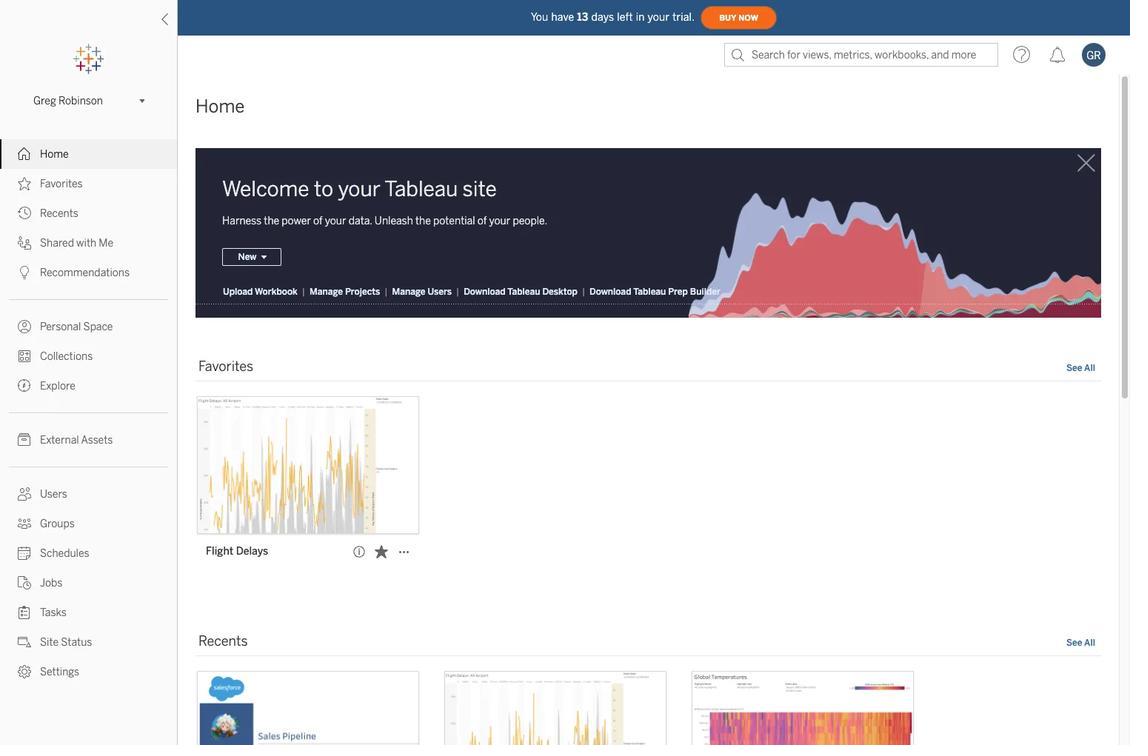 Task type: vqa. For each thing, say whether or not it's contained in the screenshot.
2nd See All link from the top
yes



Task type: locate. For each thing, give the bounding box(es) containing it.
tableau left "desktop"
[[507, 287, 540, 297]]

by text only_f5he34f image inside site status link
[[18, 635, 31, 649]]

1 horizontal spatial users
[[428, 287, 452, 297]]

1 horizontal spatial manage
[[392, 287, 425, 297]]

space
[[83, 321, 113, 333]]

2 see all link from the top
[[1066, 636, 1095, 652]]

of right power
[[313, 215, 323, 228]]

by text only_f5he34f image for groups
[[18, 517, 31, 530]]

projects
[[345, 287, 380, 297]]

6 by text only_f5he34f image from the top
[[18, 547, 31, 560]]

recommendations
[[40, 267, 130, 279]]

0 horizontal spatial of
[[313, 215, 323, 228]]

builder
[[690, 287, 721, 297]]

harness the power of your data. unleash the potential of your people.
[[222, 215, 547, 228]]

8 by text only_f5he34f image from the top
[[18, 606, 31, 619]]

settings link
[[0, 657, 177, 687]]

0 vertical spatial home
[[196, 96, 245, 117]]

site
[[40, 636, 59, 649]]

harness
[[222, 215, 262, 228]]

by text only_f5he34f image inside groups link
[[18, 517, 31, 530]]

0 vertical spatial recents
[[40, 207, 78, 220]]

site status link
[[0, 627, 177, 657]]

of right potential
[[478, 215, 487, 228]]

0 horizontal spatial the
[[264, 215, 279, 228]]

1 vertical spatial all
[[1084, 638, 1095, 648]]

1 vertical spatial see all
[[1066, 638, 1095, 648]]

0 horizontal spatial recents
[[40, 207, 78, 220]]

home inside main navigation. press the up and down arrow keys to access links. element
[[40, 148, 69, 161]]

by text only_f5he34f image inside the jobs link
[[18, 576, 31, 589]]

1 horizontal spatial favorites
[[198, 359, 253, 375]]

1 manage from the left
[[310, 287, 343, 297]]

2 by text only_f5he34f image from the top
[[18, 207, 31, 220]]

0 horizontal spatial download
[[464, 287, 506, 297]]

by text only_f5he34f image up shared with me link
[[18, 207, 31, 220]]

by text only_f5he34f image inside explore link
[[18, 379, 31, 393]]

by text only_f5he34f image left tasks
[[18, 606, 31, 619]]

personal
[[40, 321, 81, 333]]

settings
[[40, 666, 79, 678]]

by text only_f5he34f image left jobs
[[18, 576, 31, 589]]

your left data.
[[325, 215, 346, 228]]

| right 'projects'
[[385, 287, 388, 297]]

manage
[[310, 287, 343, 297], [392, 287, 425, 297]]

1 horizontal spatial download
[[590, 287, 631, 297]]

site
[[463, 177, 497, 201]]

by text only_f5he34f image inside recents link
[[18, 207, 31, 220]]

favorites
[[40, 178, 83, 190], [198, 359, 253, 375]]

personal space
[[40, 321, 113, 333]]

by text only_f5he34f image inside users "link"
[[18, 487, 31, 501]]

by text only_f5he34f image for recommendations
[[18, 266, 31, 279]]

1 by text only_f5he34f image from the top
[[18, 147, 31, 161]]

you
[[531, 11, 548, 23]]

power
[[282, 215, 311, 228]]

of
[[313, 215, 323, 228], [478, 215, 487, 228]]

4 by text only_f5he34f image from the top
[[18, 320, 31, 333]]

by text only_f5he34f image for settings
[[18, 665, 31, 678]]

4 by text only_f5he34f image from the top
[[18, 433, 31, 447]]

by text only_f5he34f image down home link
[[18, 177, 31, 190]]

tableau left prep
[[633, 287, 666, 297]]

9 by text only_f5he34f image from the top
[[18, 635, 31, 649]]

manage users link
[[391, 286, 453, 298]]

by text only_f5he34f image
[[18, 177, 31, 190], [18, 236, 31, 250], [18, 266, 31, 279], [18, 320, 31, 333], [18, 379, 31, 393], [18, 517, 31, 530], [18, 576, 31, 589], [18, 606, 31, 619], [18, 635, 31, 649], [18, 665, 31, 678]]

by text only_f5he34f image up favorites link at the left top
[[18, 147, 31, 161]]

0 vertical spatial see all
[[1066, 363, 1095, 374]]

5 by text only_f5he34f image from the top
[[18, 487, 31, 501]]

greg robinson
[[33, 94, 103, 107]]

tasks link
[[0, 598, 177, 627]]

all for favorites
[[1084, 363, 1095, 374]]

by text only_f5he34f image inside home link
[[18, 147, 31, 161]]

left
[[617, 11, 633, 23]]

1 horizontal spatial tableau
[[507, 287, 540, 297]]

by text only_f5he34f image inside favorites link
[[18, 177, 31, 190]]

buy now
[[719, 13, 758, 23]]

3 by text only_f5he34f image from the top
[[18, 350, 31, 363]]

2 see from the top
[[1066, 638, 1082, 648]]

by text only_f5he34f image for personal space
[[18, 320, 31, 333]]

by text only_f5he34f image left external
[[18, 433, 31, 447]]

1 the from the left
[[264, 215, 279, 228]]

1 vertical spatial recents
[[198, 633, 248, 650]]

by text only_f5he34f image left the collections
[[18, 350, 31, 363]]

by text only_f5he34f image inside 'collections' link
[[18, 350, 31, 363]]

2 by text only_f5he34f image from the top
[[18, 236, 31, 250]]

5 by text only_f5he34f image from the top
[[18, 379, 31, 393]]

workbook
[[255, 287, 298, 297]]

by text only_f5he34f image inside the schedules link
[[18, 547, 31, 560]]

see all
[[1066, 363, 1095, 374], [1066, 638, 1095, 648]]

by text only_f5he34f image left explore
[[18, 379, 31, 393]]

0 horizontal spatial users
[[40, 488, 67, 501]]

download
[[464, 287, 506, 297], [590, 287, 631, 297]]

see all for favorites
[[1066, 363, 1095, 374]]

download right manage users 'link'
[[464, 287, 506, 297]]

by text only_f5he34f image inside settings link
[[18, 665, 31, 678]]

recents
[[40, 207, 78, 220], [198, 633, 248, 650]]

3 by text only_f5he34f image from the top
[[18, 266, 31, 279]]

the left power
[[264, 215, 279, 228]]

greg
[[33, 94, 56, 107]]

to
[[314, 177, 333, 201]]

see all link for favorites
[[1066, 362, 1095, 377]]

potential
[[433, 215, 475, 228]]

by text only_f5he34f image left schedules
[[18, 547, 31, 560]]

1 all from the top
[[1084, 363, 1095, 374]]

prep
[[668, 287, 688, 297]]

the right unleash
[[415, 215, 431, 228]]

see all link for recents
[[1066, 636, 1095, 652]]

| right manage users 'link'
[[456, 287, 459, 297]]

manage right 'projects'
[[392, 287, 425, 297]]

2 download from the left
[[590, 287, 631, 297]]

1 horizontal spatial of
[[478, 215, 487, 228]]

by text only_f5he34f image inside shared with me link
[[18, 236, 31, 250]]

external
[[40, 434, 79, 447]]

buy
[[719, 13, 736, 23]]

1 | from the left
[[302, 287, 305, 297]]

1 vertical spatial favorites
[[198, 359, 253, 375]]

groups
[[40, 518, 75, 530]]

1 by text only_f5he34f image from the top
[[18, 177, 31, 190]]

by text only_f5he34f image inside tasks link
[[18, 606, 31, 619]]

upload workbook | manage projects | manage users | download tableau desktop | download tableau prep builder
[[223, 287, 721, 297]]

6 by text only_f5he34f image from the top
[[18, 517, 31, 530]]

| right "desktop"
[[582, 287, 585, 297]]

users inside "link"
[[40, 488, 67, 501]]

see all for recents
[[1066, 638, 1095, 648]]

10 by text only_f5he34f image from the top
[[18, 665, 31, 678]]

home
[[196, 96, 245, 117], [40, 148, 69, 161]]

tableau
[[385, 177, 458, 201], [507, 287, 540, 297], [633, 287, 666, 297]]

by text only_f5he34f image left the recommendations at the top
[[18, 266, 31, 279]]

have
[[551, 11, 574, 23]]

collections
[[40, 350, 93, 363]]

1 see from the top
[[1066, 363, 1082, 374]]

desktop
[[542, 287, 578, 297]]

trial.
[[673, 11, 695, 23]]

see for favorites
[[1066, 363, 1082, 374]]

1 vertical spatial see
[[1066, 638, 1082, 648]]

by text only_f5he34f image
[[18, 147, 31, 161], [18, 207, 31, 220], [18, 350, 31, 363], [18, 433, 31, 447], [18, 487, 31, 501], [18, 547, 31, 560]]

2 of from the left
[[478, 215, 487, 228]]

by text only_f5he34f image left groups
[[18, 517, 31, 530]]

collections link
[[0, 341, 177, 371]]

download right "desktop"
[[590, 287, 631, 297]]

by text only_f5he34f image up groups link
[[18, 487, 31, 501]]

status
[[61, 636, 92, 649]]

by text only_f5he34f image for jobs
[[18, 576, 31, 589]]

0 vertical spatial see all link
[[1066, 362, 1095, 377]]

2 horizontal spatial tableau
[[633, 287, 666, 297]]

users
[[428, 287, 452, 297], [40, 488, 67, 501]]

by text only_f5he34f image left site
[[18, 635, 31, 649]]

2 see all from the top
[[1066, 638, 1095, 648]]

with
[[76, 237, 96, 250]]

all for recents
[[1084, 638, 1095, 648]]

1 horizontal spatial the
[[415, 215, 431, 228]]

7 by text only_f5he34f image from the top
[[18, 576, 31, 589]]

site status
[[40, 636, 92, 649]]

1 of from the left
[[313, 215, 323, 228]]

schedules
[[40, 547, 89, 560]]

by text only_f5he34f image inside recommendations link
[[18, 266, 31, 279]]

4 | from the left
[[582, 287, 585, 297]]

0 horizontal spatial favorites
[[40, 178, 83, 190]]

you have 13 days left in your trial.
[[531, 11, 695, 23]]

by text only_f5he34f image inside external assets link
[[18, 433, 31, 447]]

by text only_f5he34f image left personal
[[18, 320, 31, 333]]

0 vertical spatial all
[[1084, 363, 1095, 374]]

jobs link
[[0, 568, 177, 598]]

manage left 'projects'
[[310, 287, 343, 297]]

| right workbook
[[302, 287, 305, 297]]

see
[[1066, 363, 1082, 374], [1066, 638, 1082, 648]]

by text only_f5he34f image left shared
[[18, 236, 31, 250]]

shared with me
[[40, 237, 113, 250]]

the
[[264, 215, 279, 228], [415, 215, 431, 228]]

main navigation. press the up and down arrow keys to access links. element
[[0, 139, 177, 687]]

me
[[99, 237, 113, 250]]

all
[[1084, 363, 1095, 374], [1084, 638, 1095, 648]]

2 all from the top
[[1084, 638, 1095, 648]]

welcome to your tableau site
[[222, 177, 497, 201]]

tableau up unleash
[[385, 177, 458, 201]]

see all link
[[1066, 362, 1095, 377], [1066, 636, 1095, 652]]

Search for views, metrics, workbooks, and more text field
[[724, 43, 998, 67]]

1 see all link from the top
[[1066, 362, 1095, 377]]

0 horizontal spatial home
[[40, 148, 69, 161]]

1 see all from the top
[[1066, 363, 1095, 374]]

1 vertical spatial home
[[40, 148, 69, 161]]

by text only_f5he34f image left settings
[[18, 665, 31, 678]]

0 vertical spatial favorites
[[40, 178, 83, 190]]

1 vertical spatial see all link
[[1066, 636, 1095, 652]]

upload workbook button
[[222, 286, 298, 298]]

users up groups
[[40, 488, 67, 501]]

0 horizontal spatial manage
[[310, 287, 343, 297]]

2 the from the left
[[415, 215, 431, 228]]

your
[[648, 11, 670, 23], [338, 177, 381, 201], [325, 215, 346, 228], [489, 215, 510, 228]]

1 vertical spatial users
[[40, 488, 67, 501]]

your left people.
[[489, 215, 510, 228]]

by text only_f5he34f image inside 'personal space' link
[[18, 320, 31, 333]]

users down potential
[[428, 287, 452, 297]]

schedules link
[[0, 538, 177, 568]]

groups link
[[0, 509, 177, 538]]

|
[[302, 287, 305, 297], [385, 287, 388, 297], [456, 287, 459, 297], [582, 287, 585, 297]]

greg robinson button
[[27, 92, 150, 110]]

assets
[[81, 434, 113, 447]]

0 vertical spatial see
[[1066, 363, 1082, 374]]



Task type: describe. For each thing, give the bounding box(es) containing it.
favorites link
[[0, 169, 177, 198]]

explore
[[40, 380, 75, 393]]

robinson
[[58, 94, 103, 107]]

recents inside main navigation. press the up and down arrow keys to access links. element
[[40, 207, 78, 220]]

tasks
[[40, 607, 67, 619]]

by text only_f5he34f image for users
[[18, 487, 31, 501]]

people.
[[513, 215, 547, 228]]

by text only_f5he34f image for favorites
[[18, 177, 31, 190]]

users link
[[0, 479, 177, 509]]

delays
[[236, 545, 268, 558]]

3 | from the left
[[456, 287, 459, 297]]

recents link
[[0, 198, 177, 228]]

data.
[[349, 215, 372, 228]]

see for recents
[[1066, 638, 1082, 648]]

by text only_f5he34f image for tasks
[[18, 606, 31, 619]]

shared
[[40, 237, 74, 250]]

download tableau desktop link
[[463, 286, 578, 298]]

0 horizontal spatial tableau
[[385, 177, 458, 201]]

upload
[[223, 287, 253, 297]]

by text only_f5he34f image for external assets
[[18, 433, 31, 447]]

recommendations link
[[0, 258, 177, 287]]

13
[[577, 11, 588, 23]]

external assets
[[40, 434, 113, 447]]

unleash
[[375, 215, 413, 228]]

by text only_f5he34f image for collections
[[18, 350, 31, 363]]

your up data.
[[338, 177, 381, 201]]

home link
[[0, 139, 177, 169]]

welcome
[[222, 177, 309, 201]]

flight delays
[[206, 545, 268, 558]]

navigation panel element
[[0, 44, 177, 687]]

0 vertical spatial users
[[428, 287, 452, 297]]

download tableau prep builder link
[[589, 286, 721, 298]]

days
[[591, 11, 614, 23]]

1 download from the left
[[464, 287, 506, 297]]

jobs
[[40, 577, 62, 589]]

new
[[238, 252, 257, 262]]

by text only_f5he34f image for site status
[[18, 635, 31, 649]]

by text only_f5he34f image for shared with me
[[18, 236, 31, 250]]

explore link
[[0, 371, 177, 401]]

external assets link
[[0, 425, 177, 455]]

by text only_f5he34f image for recents
[[18, 207, 31, 220]]

flight
[[206, 545, 233, 558]]

2 manage from the left
[[392, 287, 425, 297]]

by text only_f5he34f image for schedules
[[18, 547, 31, 560]]

manage projects link
[[309, 286, 381, 298]]

personal space link
[[0, 312, 177, 341]]

by text only_f5he34f image for explore
[[18, 379, 31, 393]]

by text only_f5he34f image for home
[[18, 147, 31, 161]]

1 horizontal spatial home
[[196, 96, 245, 117]]

2 | from the left
[[385, 287, 388, 297]]

new button
[[222, 248, 281, 266]]

now
[[738, 13, 758, 23]]

in
[[636, 11, 645, 23]]

1 horizontal spatial recents
[[198, 633, 248, 650]]

favorites inside main navigation. press the up and down arrow keys to access links. element
[[40, 178, 83, 190]]

your right in
[[648, 11, 670, 23]]

shared with me link
[[0, 228, 177, 258]]

buy now button
[[701, 6, 777, 30]]



